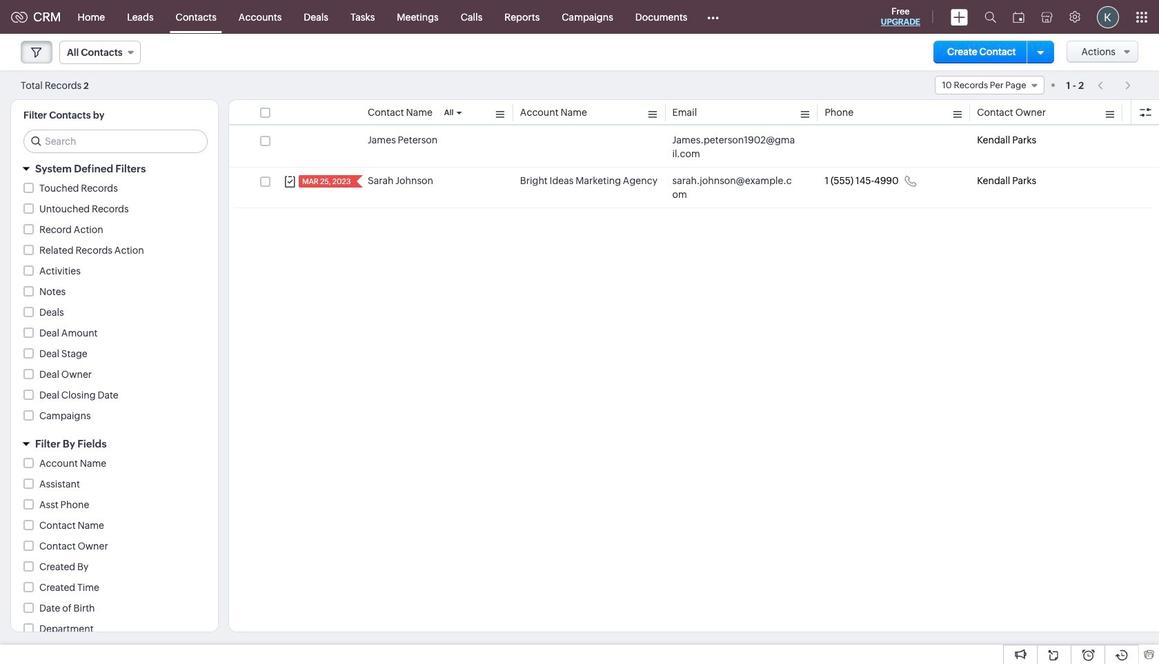 Task type: locate. For each thing, give the bounding box(es) containing it.
navigation
[[1091, 75, 1139, 95]]

None field
[[59, 41, 141, 64], [935, 76, 1044, 95], [59, 41, 141, 64], [935, 76, 1044, 95]]

create menu element
[[943, 0, 976, 33]]

create menu image
[[951, 9, 968, 25]]

profile image
[[1097, 6, 1119, 28]]

row group
[[229, 127, 1159, 208]]

search image
[[985, 11, 996, 23]]

search element
[[976, 0, 1005, 34]]

Search text field
[[24, 130, 207, 153]]

profile element
[[1089, 0, 1128, 33]]



Task type: describe. For each thing, give the bounding box(es) containing it.
Other Modules field
[[699, 6, 728, 28]]

calendar image
[[1013, 11, 1025, 22]]

logo image
[[11, 11, 28, 22]]



